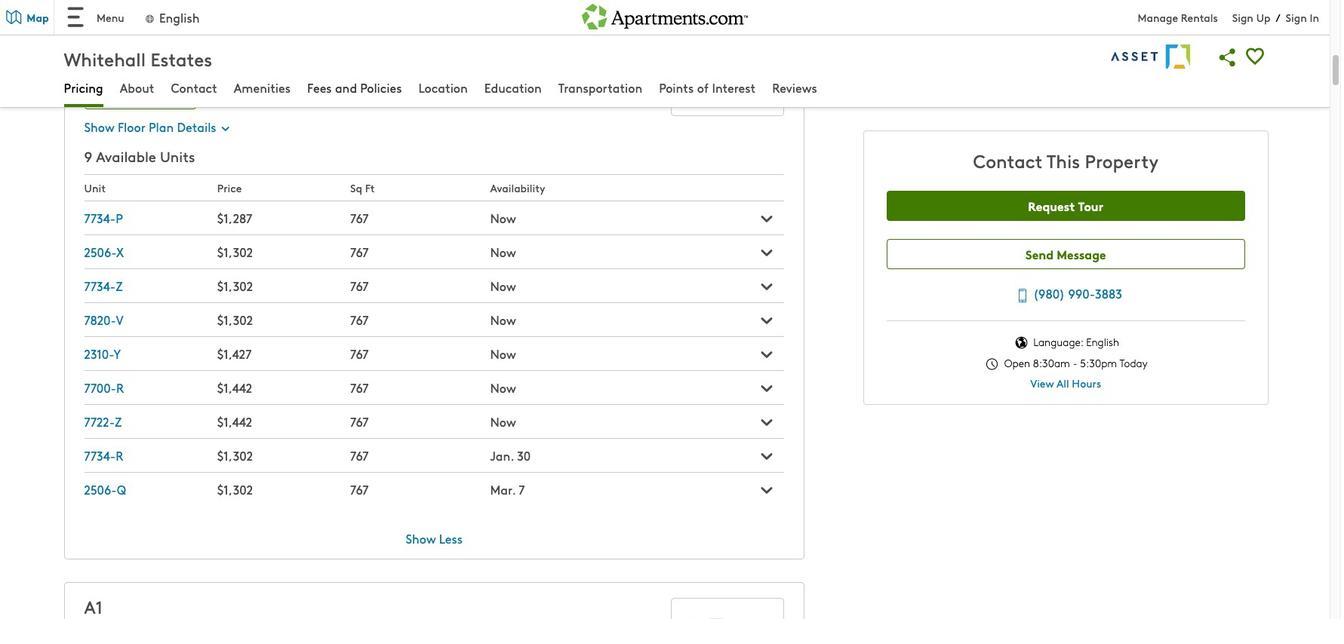 Task type: describe. For each thing, give the bounding box(es) containing it.
show floor plan details
[[84, 119, 216, 135]]

30
[[517, 448, 531, 464]]

7734- for p
[[84, 210, 116, 226]]

$1,302 for 7734-z
[[217, 278, 253, 294]]

fees and policies
[[307, 79, 402, 96]]

request
[[1028, 197, 1075, 214]]

show for show less
[[406, 531, 436, 547]]

estates
[[151, 46, 212, 71]]

message
[[1057, 245, 1106, 262]]

pricing button
[[64, 79, 103, 99]]

amenities button
[[234, 79, 291, 99]]

now for 7734-p
[[490, 210, 516, 226]]

mar. 7
[[490, 482, 525, 498]]

less
[[439, 531, 463, 547]]

unit
[[84, 180, 106, 196]]

show for show floor plan details
[[84, 119, 114, 135]]

fees and policies button
[[307, 79, 402, 99]]

bath
[[135, 54, 167, 74]]

transportation button
[[558, 79, 643, 99]]

all
[[1057, 376, 1069, 391]]

1 horizontal spatial english
[[1086, 335, 1119, 350]]

7734-p
[[84, 210, 123, 226]]

p
[[116, 210, 123, 226]]

7734-r
[[84, 448, 123, 464]]

open 8:30am - 5:30pm today
[[1001, 356, 1148, 371]]

$1,302 for 7820-v
[[217, 312, 253, 328]]

today
[[1120, 356, 1148, 371]]

jan. 30
[[490, 448, 531, 464]]

property
[[1085, 148, 1158, 173]]

floor inside tour this floor plan button
[[139, 90, 164, 105]]

hours
[[1072, 376, 1101, 391]]

7700-r button
[[84, 380, 124, 396]]

2506- for q
[[84, 482, 117, 498]]

details
[[177, 119, 216, 135]]

z for 7722-
[[115, 414, 122, 430]]

location
[[419, 79, 468, 96]]

points of interest
[[659, 79, 756, 96]]

r for 7734-
[[116, 448, 123, 464]]

767 for 7734-r
[[350, 448, 369, 464]]

7722-z
[[84, 414, 122, 430]]

education button
[[484, 79, 542, 99]]

interest
[[712, 79, 756, 96]]

map
[[27, 9, 49, 25]]

7820-v button
[[84, 312, 124, 328]]

v
[[116, 312, 124, 328]]

now for 7700-r
[[490, 380, 516, 396]]

now for 2506-x
[[490, 244, 516, 260]]

apartments.com logo image
[[582, 0, 748, 29]]

7734- for z
[[84, 278, 116, 294]]

view
[[1030, 376, 1054, 391]]

send message
[[1026, 245, 1106, 262]]

$1,442 for 7700-r
[[217, 380, 252, 396]]

up
[[1256, 9, 1271, 25]]

of
[[697, 79, 709, 96]]

units
[[160, 146, 195, 166]]

contact for contact this property
[[973, 148, 1042, 173]]

1 sign from the left
[[1232, 9, 1254, 25]]

tour inside request tour button
[[1078, 197, 1104, 214]]

r for 7700-
[[116, 380, 124, 396]]

7734-z button
[[84, 278, 123, 294]]

fees
[[307, 79, 332, 96]]

reviews button
[[772, 79, 817, 99]]

-
[[1073, 356, 1077, 371]]

sq
[[350, 180, 362, 196]]

767 inside a2 $1,287 – $1,442 1 bed , 1 bath , 767 sq ft
[[175, 54, 197, 74]]

manage rentals link
[[1138, 9, 1232, 25]]

send message button
[[886, 239, 1245, 269]]

amenities
[[234, 79, 291, 96]]

ft
[[365, 180, 375, 196]]

in
[[1310, 9, 1319, 25]]

request tour
[[1028, 197, 1104, 214]]

points
[[659, 79, 694, 96]]

manage rentals sign up / sign in
[[1138, 9, 1319, 25]]

floor plan button
[[213, 85, 290, 110]]

a2 $1,287 – $1,442 1 bed , 1 bath , 767 sq ft
[[84, 0, 232, 74]]

2506-x
[[84, 244, 124, 260]]

767 for 7734-z
[[350, 278, 369, 294]]

now for 7722-z
[[490, 414, 516, 430]]

7700-r
[[84, 380, 124, 396]]

990-
[[1068, 285, 1095, 302]]

9 available units
[[84, 146, 195, 166]]

request tour button
[[886, 191, 1245, 221]]

contact this property
[[973, 148, 1158, 173]]

7820-v
[[84, 312, 124, 328]]

plan inside button
[[265, 86, 290, 103]]

available
[[96, 146, 156, 166]]

767 for 7722-z
[[350, 414, 369, 430]]

a2
[[84, 0, 105, 24]]

show floor plan details button
[[84, 119, 231, 135]]

2310-
[[84, 346, 114, 362]]

7
[[519, 482, 525, 498]]

availability
[[490, 180, 545, 196]]

show less button
[[401, 531, 467, 547]]

/
[[1276, 10, 1280, 25]]

policies
[[360, 79, 402, 96]]

7820-
[[84, 312, 116, 328]]

plan inside button
[[167, 90, 189, 105]]

education
[[484, 79, 542, 96]]

z for 7734-
[[116, 278, 123, 294]]

manage
[[1138, 9, 1178, 25]]



Task type: locate. For each thing, give the bounding box(es) containing it.
tour inside tour this floor plan button
[[91, 90, 113, 105]]

0 horizontal spatial show
[[84, 119, 114, 135]]

2 r from the top
[[116, 448, 123, 464]]

0 vertical spatial $1,287
[[84, 30, 130, 52]]

$1,287
[[84, 30, 130, 52], [217, 210, 252, 226]]

1 vertical spatial 2506-
[[84, 482, 117, 498]]

contact up request
[[973, 148, 1042, 173]]

now for 2310-y
[[490, 346, 516, 362]]

language:
[[1033, 335, 1083, 350]]

english up estates
[[159, 9, 200, 25]]

1 horizontal spatial $1,287
[[217, 210, 252, 226]]

9
[[84, 146, 92, 166]]

show up 9 on the left top of the page
[[84, 119, 114, 135]]

view all hours
[[1030, 376, 1101, 391]]

7734- up 7820-
[[84, 278, 116, 294]]

767
[[175, 54, 197, 74], [350, 210, 369, 226], [350, 244, 369, 260], [350, 278, 369, 294], [350, 312, 369, 328], [350, 346, 369, 362], [350, 380, 369, 396], [350, 414, 369, 430], [350, 448, 369, 464], [350, 482, 369, 498]]

1 horizontal spatial ,
[[167, 54, 171, 74]]

y
[[114, 346, 121, 362]]

2506- for x
[[84, 244, 116, 260]]

send
[[1026, 245, 1054, 262]]

7734- down 7722-
[[84, 448, 116, 464]]

2310-y
[[84, 346, 121, 362]]

5 now from the top
[[490, 346, 516, 362]]

7734-z
[[84, 278, 123, 294]]

0 vertical spatial this
[[116, 90, 136, 105]]

this down bed
[[116, 90, 136, 105]]

and
[[335, 79, 357, 96]]

0 horizontal spatial this
[[116, 90, 136, 105]]

plan
[[265, 86, 290, 103], [167, 90, 189, 105], [149, 119, 174, 135]]

english
[[159, 9, 200, 25], [1086, 335, 1119, 350]]

0 vertical spatial tour
[[91, 90, 113, 105]]

2310-y button
[[84, 346, 121, 362]]

,
[[119, 54, 123, 74], [167, 54, 171, 74]]

sign left up
[[1232, 9, 1254, 25]]

3 $1,302 from the top
[[217, 312, 253, 328]]

7734-
[[84, 210, 116, 226], [84, 278, 116, 294], [84, 448, 116, 464]]

plan up details
[[167, 90, 189, 105]]

bed
[[94, 54, 119, 74]]

contact
[[171, 79, 217, 96], [973, 148, 1042, 173]]

7734- down unit on the top
[[84, 210, 116, 226]]

floor plan
[[234, 86, 290, 103]]

sign in link
[[1286, 9, 1319, 25]]

$1,287 down price
[[217, 210, 252, 226]]

points of interest button
[[659, 79, 756, 99]]

english up '5:30pm'
[[1086, 335, 1119, 350]]

2 1 from the left
[[126, 54, 131, 74]]

2 $1,302 from the top
[[217, 278, 253, 294]]

share listing image
[[1214, 44, 1241, 71]]

$1,302 for 2506-x
[[217, 244, 253, 260]]

5 $1,302 from the top
[[217, 482, 253, 498]]

0 horizontal spatial english
[[159, 9, 200, 25]]

$1,287 up bed
[[84, 30, 130, 52]]

language: english
[[1031, 335, 1119, 350]]

1 1 from the left
[[84, 54, 90, 74]]

2 vertical spatial $1,442
[[217, 414, 252, 430]]

0 vertical spatial 2506-
[[84, 244, 116, 260]]

1 vertical spatial $1,287
[[217, 210, 252, 226]]

1 horizontal spatial tour
[[1078, 197, 1104, 214]]

transportation
[[558, 79, 643, 96]]

contact for the contact button
[[171, 79, 217, 96]]

$1,442 inside a2 $1,287 – $1,442 1 bed , 1 bath , 767 sq ft
[[143, 30, 188, 52]]

1 now from the top
[[490, 210, 516, 226]]

1 vertical spatial r
[[116, 448, 123, 464]]

2 now from the top
[[490, 244, 516, 260]]

reviews
[[772, 79, 817, 96]]

whitehall
[[64, 46, 146, 71]]

767 for 2310-y
[[350, 346, 369, 362]]

7734-r button
[[84, 448, 123, 464]]

0 vertical spatial contact
[[171, 79, 217, 96]]

sq ft
[[350, 180, 375, 196]]

this for tour
[[116, 90, 136, 105]]

plan left fees
[[265, 86, 290, 103]]

z down 7700-r dropdown button
[[115, 414, 122, 430]]

767 for 2506-q
[[350, 482, 369, 498]]

1 2506- from the top
[[84, 244, 116, 260]]

show less
[[406, 531, 463, 547]]

price
[[217, 180, 242, 196]]

this for contact
[[1047, 148, 1080, 173]]

sign
[[1232, 9, 1254, 25], [1286, 9, 1307, 25]]

now
[[490, 210, 516, 226], [490, 244, 516, 260], [490, 278, 516, 294], [490, 312, 516, 328], [490, 346, 516, 362], [490, 380, 516, 396], [490, 414, 516, 430]]

7734- for r
[[84, 448, 116, 464]]

7734-p button
[[84, 210, 123, 226]]

mar.
[[490, 482, 516, 498]]

$1,302 for 7734-r
[[217, 448, 253, 464]]

2 vertical spatial 7734-
[[84, 448, 116, 464]]

floor inside floor plan button
[[234, 86, 262, 103]]

1 horizontal spatial sign
[[1286, 9, 1307, 25]]

0 horizontal spatial sign
[[1232, 9, 1254, 25]]

map link
[[0, 0, 54, 35]]

plan up "units"
[[149, 119, 174, 135]]

about button
[[120, 79, 154, 99]]

1 r from the top
[[116, 380, 124, 396]]

0 vertical spatial z
[[116, 278, 123, 294]]

q
[[117, 482, 126, 498]]

3 7734- from the top
[[84, 448, 116, 464]]

1 vertical spatial tour
[[1078, 197, 1104, 214]]

tour
[[91, 90, 113, 105], [1078, 197, 1104, 214]]

contact button
[[171, 79, 217, 99]]

1 vertical spatial this
[[1047, 148, 1080, 173]]

3883
[[1095, 285, 1122, 302]]

a1
[[84, 596, 103, 619]]

$1,287 inside a2 $1,287 – $1,442 1 bed , 1 bath , 767 sq ft
[[84, 30, 130, 52]]

7700-
[[84, 380, 116, 396]]

2 7734- from the top
[[84, 278, 116, 294]]

z
[[116, 278, 123, 294], [115, 414, 122, 430]]

0 horizontal spatial $1,287
[[84, 30, 130, 52]]

2 2506- from the top
[[84, 482, 117, 498]]

2506- up 7734-z dropdown button
[[84, 244, 116, 260]]

1 horizontal spatial this
[[1047, 148, 1080, 173]]

1 horizontal spatial contact
[[973, 148, 1042, 173]]

1 vertical spatial 7734-
[[84, 278, 116, 294]]

$1,302 for 2506-q
[[217, 482, 253, 498]]

2506-x button
[[84, 244, 124, 260]]

767 for 7700-r
[[350, 380, 369, 396]]

1 7734- from the top
[[84, 210, 116, 226]]

z up the v
[[116, 278, 123, 294]]

r up q
[[116, 448, 123, 464]]

property management company logo image
[[1109, 39, 1193, 73]]

1 horizontal spatial show
[[406, 531, 436, 547]]

2 sign from the left
[[1286, 9, 1307, 25]]

1 $1,302 from the top
[[217, 244, 253, 260]]

767 for 7734-p
[[350, 210, 369, 226]]

tour down bed
[[91, 90, 113, 105]]

location button
[[419, 79, 468, 99]]

0 horizontal spatial 1
[[84, 54, 90, 74]]

4 $1,302 from the top
[[217, 448, 253, 464]]

this
[[116, 90, 136, 105], [1047, 148, 1080, 173]]

menu button
[[54, 0, 136, 35]]

7 now from the top
[[490, 414, 516, 430]]

2506- down the 7734-r dropdown button
[[84, 482, 117, 498]]

ft
[[220, 54, 232, 74]]

7722-
[[84, 414, 115, 430]]

1 , from the left
[[119, 54, 123, 74]]

2 , from the left
[[167, 54, 171, 74]]

0 vertical spatial $1,442
[[143, 30, 188, 52]]

767 for 2506-x
[[350, 244, 369, 260]]

show left less at the bottom
[[406, 531, 436, 547]]

4 now from the top
[[490, 312, 516, 328]]

now for 7820-v
[[490, 312, 516, 328]]

1 vertical spatial show
[[406, 531, 436, 547]]

sign left in
[[1286, 9, 1307, 25]]

–
[[133, 30, 139, 52]]

menu
[[97, 10, 124, 25]]

0 vertical spatial 7734-
[[84, 210, 116, 226]]

0 horizontal spatial contact
[[171, 79, 217, 96]]

0 vertical spatial r
[[116, 380, 124, 396]]

1 vertical spatial $1,442
[[217, 380, 252, 396]]

$1,427
[[217, 346, 252, 362]]

$1,442 for 7722-z
[[217, 414, 252, 430]]

0 horizontal spatial tour
[[91, 90, 113, 105]]

1 right bed
[[126, 54, 131, 74]]

sign up link
[[1232, 9, 1271, 25]]

this up request tour
[[1047, 148, 1080, 173]]

whitehall estates
[[64, 46, 212, 71]]

contact down sq
[[171, 79, 217, 96]]

sq
[[201, 54, 216, 74]]

pricing
[[64, 79, 103, 96]]

jan.
[[490, 448, 514, 464]]

1 left bed
[[84, 54, 90, 74]]

0 vertical spatial english
[[159, 9, 200, 25]]

(980)
[[1033, 285, 1065, 302]]

x
[[116, 244, 124, 260]]

3 now from the top
[[490, 278, 516, 294]]

1 vertical spatial english
[[1086, 335, 1119, 350]]

1 vertical spatial contact
[[973, 148, 1042, 173]]

2506-q
[[84, 482, 126, 498]]

tour right request
[[1078, 197, 1104, 214]]

$1,302
[[217, 244, 253, 260], [217, 278, 253, 294], [217, 312, 253, 328], [217, 448, 253, 464], [217, 482, 253, 498]]

about
[[120, 79, 154, 96]]

5:30pm
[[1080, 356, 1117, 371]]

now for 7734-z
[[490, 278, 516, 294]]

(980) 990-3883 link
[[1010, 283, 1122, 306]]

r down y
[[116, 380, 124, 396]]

0 vertical spatial show
[[84, 119, 114, 135]]

(980) 990-3883
[[1033, 285, 1122, 302]]

6 now from the top
[[490, 380, 516, 396]]

8:30am
[[1033, 356, 1070, 371]]

tour this floor plan button
[[84, 85, 196, 109]]

7722-z button
[[84, 414, 122, 430]]

1 horizontal spatial 1
[[126, 54, 131, 74]]

1 vertical spatial z
[[115, 414, 122, 430]]

this inside button
[[116, 90, 136, 105]]

0 horizontal spatial ,
[[119, 54, 123, 74]]

767 for 7820-v
[[350, 312, 369, 328]]



Task type: vqa. For each thing, say whether or not it's contained in the screenshot.


